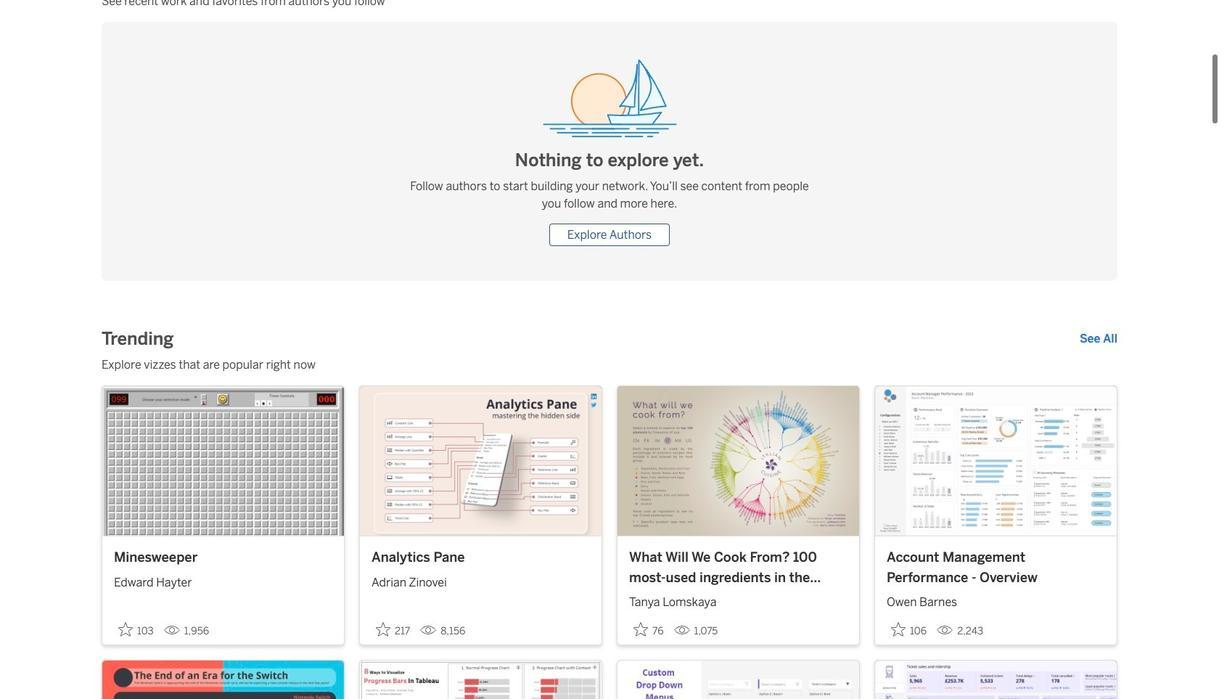 Task type: locate. For each thing, give the bounding box(es) containing it.
1 workbook thumbnail image from the left
[[102, 386, 344, 536]]

workbook thumbnail image
[[102, 386, 344, 536], [360, 386, 602, 536], [618, 386, 860, 536], [876, 386, 1117, 536]]

1 add favorite image from the left
[[118, 623, 133, 637]]

4 workbook thumbnail image from the left
[[876, 386, 1117, 536]]

1 horizontal spatial add favorite image
[[376, 623, 391, 637]]

2 add favorite image from the left
[[376, 623, 391, 637]]

2 horizontal spatial add favorite image
[[892, 623, 906, 637]]

add favorite image
[[118, 623, 133, 637], [376, 623, 391, 637], [892, 623, 906, 637]]

0 horizontal spatial add favorite image
[[118, 623, 133, 637]]

trending heading
[[102, 327, 174, 351]]

add favorite image for 2nd add favorite button from left
[[376, 623, 391, 637]]

Add Favorite button
[[114, 618, 158, 642], [372, 618, 415, 642], [630, 618, 668, 642], [887, 618, 932, 642]]

explore vizzes that are popular right now element
[[102, 357, 1118, 374]]

3 add favorite image from the left
[[892, 623, 906, 637]]

2 workbook thumbnail image from the left
[[360, 386, 602, 536]]

3 workbook thumbnail image from the left
[[618, 386, 860, 536]]

see recent work and favorites from authors you follow element
[[102, 0, 1118, 10]]

workbook thumbnail image for 2nd add favorite button from left
[[360, 386, 602, 536]]

see all trending element
[[1080, 330, 1118, 348]]

workbook thumbnail image for 4th add favorite button from the right
[[102, 386, 344, 536]]



Task type: vqa. For each thing, say whether or not it's contained in the screenshot.
Add Favorite button
yes



Task type: describe. For each thing, give the bounding box(es) containing it.
workbook thumbnail image for 2nd add favorite button from the right
[[618, 386, 860, 536]]

3 add favorite button from the left
[[630, 618, 668, 642]]

add favorite image
[[634, 623, 648, 637]]

add favorite image for 4th add favorite button from the right
[[118, 623, 133, 637]]

4 add favorite button from the left
[[887, 618, 932, 642]]

add favorite image for first add favorite button from right
[[892, 623, 906, 637]]

workbook thumbnail image for first add favorite button from right
[[876, 386, 1117, 536]]

2 add favorite button from the left
[[372, 618, 415, 642]]

1 add favorite button from the left
[[114, 618, 158, 642]]



